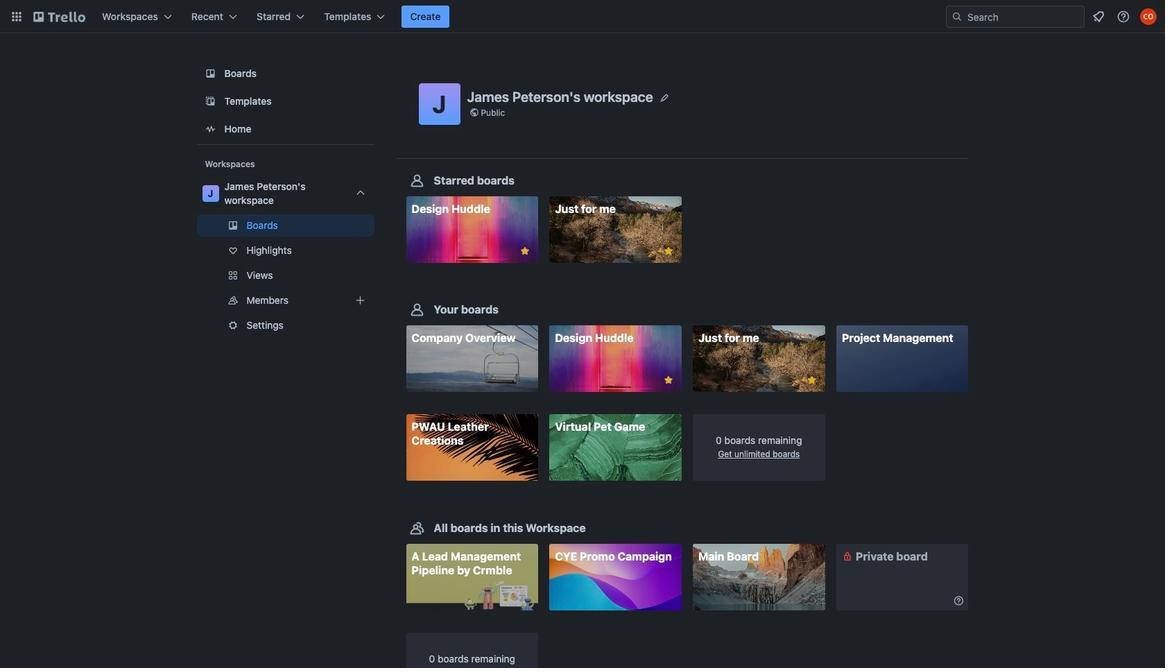 Task type: locate. For each thing, give the bounding box(es) containing it.
sm image
[[841, 549, 855, 563], [952, 594, 966, 607]]

0 horizontal spatial sm image
[[841, 549, 855, 563]]

home image
[[202, 121, 219, 137]]

1 vertical spatial sm image
[[952, 594, 966, 607]]

open information menu image
[[1117, 10, 1131, 24]]

template board image
[[202, 93, 219, 110]]

click to unstar this board. it will be removed from your starred list. image
[[519, 245, 531, 257], [662, 245, 675, 257], [662, 374, 675, 387], [806, 374, 818, 387]]

1 horizontal spatial sm image
[[952, 594, 966, 607]]

0 notifications image
[[1091, 8, 1107, 25]]

primary element
[[0, 0, 1165, 33]]



Task type: vqa. For each thing, say whether or not it's contained in the screenshot.
the top Click to unstar this board. It will be removed from your starred list. icon
yes



Task type: describe. For each thing, give the bounding box(es) containing it.
christina overa (christinaovera) image
[[1140, 8, 1157, 25]]

board image
[[202, 65, 219, 82]]

search image
[[952, 11, 963, 22]]

back to home image
[[33, 6, 85, 28]]

0 vertical spatial sm image
[[841, 549, 855, 563]]

add image
[[352, 292, 369, 309]]

Search field
[[963, 7, 1084, 26]]



